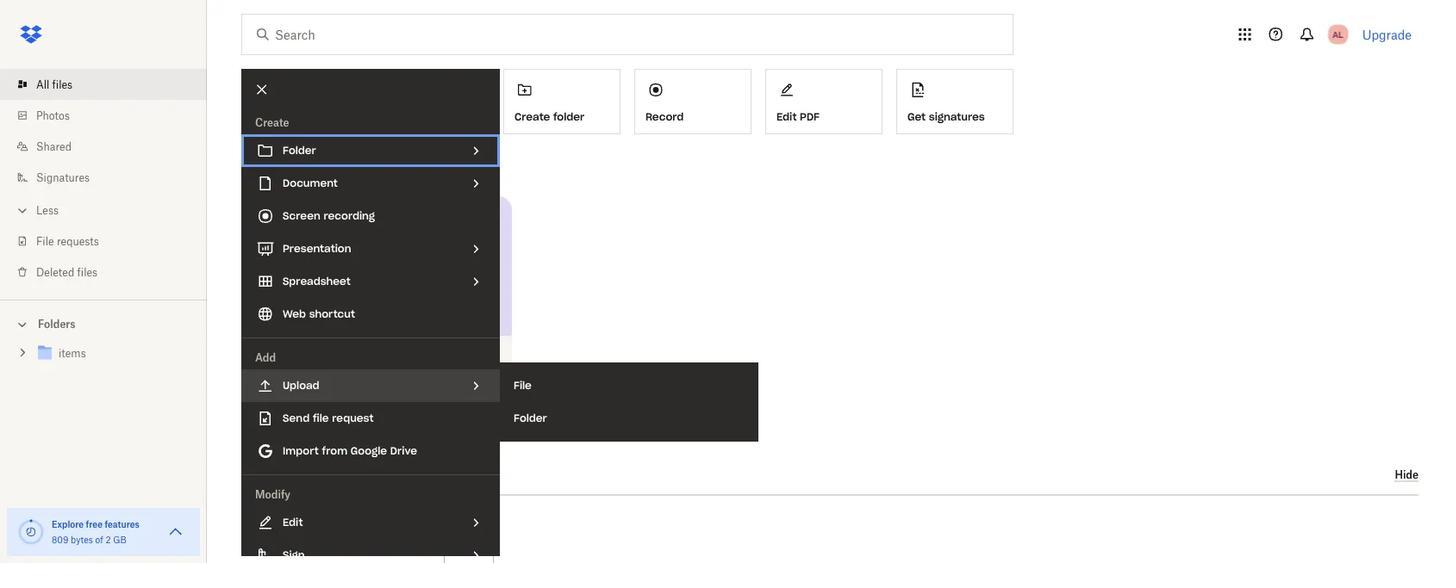 Task type: locate. For each thing, give the bounding box(es) containing it.
suggested from your activity
[[241, 466, 450, 483]]

upgrade link
[[1363, 27, 1412, 42]]

file for file requests
[[36, 235, 54, 248]]

with
[[310, 158, 335, 173]]

create left folder
[[515, 110, 550, 124]]

less
[[36, 204, 59, 217]]

edit up sign
[[283, 516, 303, 530]]

edit for edit pdf
[[777, 110, 797, 124]]

photos
[[36, 109, 70, 122]]

menu
[[241, 69, 500, 564], [500, 363, 759, 442]]

screen
[[283, 210, 321, 223]]

0 vertical spatial file
[[36, 235, 54, 248]]

0 horizontal spatial on
[[292, 349, 304, 362]]

file
[[36, 235, 54, 248], [514, 379, 532, 393]]

web shortcut menu item
[[241, 298, 500, 331]]

drive
[[390, 445, 417, 458]]

0 horizontal spatial edit
[[283, 516, 303, 530]]

from inside menu item
[[322, 445, 348, 458]]

1 horizontal spatial files
[[77, 266, 98, 279]]

record button
[[635, 69, 752, 135]]

upload
[[283, 379, 320, 393]]

on right work
[[388, 349, 400, 362]]

import
[[283, 445, 319, 458]]

edit menu item
[[241, 507, 500, 540]]

on
[[292, 349, 304, 362], [388, 349, 400, 362]]

files inside install on desktop to work on files offline and stay synced.
[[403, 349, 423, 362]]

create folder
[[515, 110, 585, 124]]

get left started
[[241, 158, 262, 173]]

features
[[105, 520, 140, 530]]

from down the import from google drive
[[322, 466, 356, 483]]

all files link
[[14, 69, 207, 100]]

shared link
[[14, 131, 207, 162]]

import from google drive menu item
[[241, 435, 500, 468]]

edit inside button
[[777, 110, 797, 124]]

get for get started with dropbox
[[241, 158, 262, 173]]

create inside button
[[515, 110, 550, 124]]

edit pdf button
[[766, 69, 883, 135]]

from
[[322, 445, 348, 458], [322, 466, 356, 483]]

from for your
[[322, 466, 356, 483]]

1 vertical spatial from
[[322, 466, 356, 483]]

edit inside menu item
[[283, 516, 303, 530]]

dropbox
[[339, 158, 387, 173]]

get signatures
[[908, 110, 985, 124]]

on up synced.
[[292, 349, 304, 362]]

files right all
[[52, 78, 73, 91]]

requests
[[57, 235, 99, 248]]

edit left pdf
[[777, 110, 797, 124]]

gb
[[113, 535, 127, 546]]

0 horizontal spatial get
[[241, 158, 262, 173]]

1 vertical spatial file
[[514, 379, 532, 393]]

request
[[332, 412, 374, 426]]

shortcut
[[309, 308, 355, 321]]

0 vertical spatial from
[[322, 445, 348, 458]]

2 vertical spatial files
[[403, 349, 423, 362]]

0 horizontal spatial file
[[36, 235, 54, 248]]

1 horizontal spatial file
[[514, 379, 532, 393]]

1 horizontal spatial get
[[908, 110, 926, 124]]

from up suggested from your activity
[[322, 445, 348, 458]]

files for deleted files
[[77, 266, 98, 279]]

add
[[255, 351, 276, 364]]

files inside list item
[[52, 78, 73, 91]]

folder menu item
[[241, 135, 500, 167]]

0 horizontal spatial files
[[52, 78, 73, 91]]

create for create
[[255, 116, 289, 129]]

and
[[460, 349, 478, 362]]

folder
[[283, 144, 316, 157], [514, 412, 547, 426]]

0 vertical spatial folder
[[283, 144, 316, 157]]

get left signatures
[[908, 110, 926, 124]]

1 vertical spatial files
[[77, 266, 98, 279]]

file requests
[[36, 235, 99, 248]]

0 horizontal spatial folder
[[283, 144, 316, 157]]

create
[[515, 110, 550, 124], [255, 116, 289, 129]]

2
[[106, 535, 111, 546]]

folders button
[[0, 311, 207, 337]]

install on desktop to work on files offline and stay synced.
[[259, 349, 478, 379]]

2 horizontal spatial files
[[403, 349, 423, 362]]

get inside button
[[908, 110, 926, 124]]

create folder button
[[504, 69, 621, 135]]

0 vertical spatial files
[[52, 78, 73, 91]]

spreadsheet menu item
[[241, 266, 500, 298]]

1 vertical spatial folder
[[514, 412, 547, 426]]

create inside menu
[[255, 116, 289, 129]]

2 from from the top
[[322, 466, 356, 483]]

web shortcut
[[283, 308, 355, 321]]

1 vertical spatial edit
[[283, 516, 303, 530]]

upgrade
[[1363, 27, 1412, 42]]

1 horizontal spatial on
[[388, 349, 400, 362]]

desktop
[[307, 349, 346, 362]]

1 horizontal spatial create
[[515, 110, 550, 124]]

signatures
[[36, 171, 90, 184]]

pdf
[[800, 110, 820, 124]]

files right 'deleted'
[[77, 266, 98, 279]]

send
[[283, 412, 310, 426]]

file requests link
[[14, 226, 207, 257]]

file inside menu
[[514, 379, 532, 393]]

files left offline
[[403, 349, 423, 362]]

all files list item
[[0, 69, 207, 100]]

files
[[52, 78, 73, 91], [77, 266, 98, 279], [403, 349, 423, 362]]

list
[[0, 59, 207, 300]]

1 vertical spatial get
[[241, 158, 262, 173]]

bytes
[[71, 535, 93, 546]]

0 vertical spatial get
[[908, 110, 926, 124]]

1 from from the top
[[322, 445, 348, 458]]

your
[[360, 466, 392, 483]]

recording
[[324, 210, 375, 223]]

/resume.pdf image
[[444, 503, 494, 564]]

signatures
[[929, 110, 985, 124]]

create down 'close' image
[[255, 116, 289, 129]]

edit
[[777, 110, 797, 124], [283, 516, 303, 530]]

0 horizontal spatial create
[[255, 116, 289, 129]]

menu containing folder
[[241, 69, 500, 564]]

0 vertical spatial edit
[[777, 110, 797, 124]]

deleted
[[36, 266, 74, 279]]

suggested
[[241, 466, 317, 483]]

file
[[313, 412, 329, 426]]

get
[[908, 110, 926, 124], [241, 158, 262, 173]]

all files
[[36, 78, 73, 91]]

1 horizontal spatial edit
[[777, 110, 797, 124]]



Task type: vqa. For each thing, say whether or not it's contained in the screenshot.
Get started with Dropbox's Get
yes



Task type: describe. For each thing, give the bounding box(es) containing it.
folder
[[554, 110, 585, 124]]

list containing all files
[[0, 59, 207, 300]]

modify
[[255, 488, 291, 501]]

deleted files
[[36, 266, 98, 279]]

work
[[361, 349, 385, 362]]

2 on from the left
[[388, 349, 400, 362]]

get signatures button
[[897, 69, 1014, 135]]

activity
[[397, 466, 450, 483]]

document
[[283, 177, 338, 190]]

get for get signatures
[[908, 110, 926, 124]]

document menu item
[[241, 167, 500, 200]]

from for google
[[322, 445, 348, 458]]

upload menu item
[[241, 370, 500, 403]]

synced.
[[282, 366, 319, 379]]

started
[[266, 158, 307, 173]]

809
[[52, 535, 68, 546]]

send file request
[[283, 412, 374, 426]]

to
[[348, 349, 358, 362]]

1 on from the left
[[292, 349, 304, 362]]

screen recording menu item
[[241, 200, 500, 233]]

create for create folder
[[515, 110, 550, 124]]

signatures link
[[14, 162, 207, 193]]

close image
[[247, 75, 277, 104]]

web
[[283, 308, 306, 321]]

dropbox image
[[14, 17, 48, 52]]

folders
[[38, 318, 75, 331]]

deleted files link
[[14, 257, 207, 288]]

photos link
[[14, 100, 207, 131]]

quota usage element
[[17, 519, 45, 547]]

record
[[646, 110, 684, 124]]

offline
[[426, 349, 457, 362]]

spreadsheet
[[283, 275, 351, 288]]

send file request menu item
[[241, 403, 500, 435]]

menu containing file
[[500, 363, 759, 442]]

explore free features 809 bytes of 2 gb
[[52, 520, 140, 546]]

of
[[95, 535, 103, 546]]

screen recording
[[283, 210, 375, 223]]

presentation menu item
[[241, 233, 500, 266]]

stay
[[259, 366, 279, 379]]

edit pdf
[[777, 110, 820, 124]]

explore
[[52, 520, 84, 530]]

sign menu item
[[241, 540, 500, 564]]

google
[[351, 445, 387, 458]]

edit for edit
[[283, 516, 303, 530]]

folder inside folder menu item
[[283, 144, 316, 157]]

get started with dropbox
[[241, 158, 387, 173]]

presentation
[[283, 242, 351, 256]]

import from google drive
[[283, 445, 417, 458]]

sign
[[283, 549, 305, 563]]

less image
[[14, 202, 31, 219]]

file for file
[[514, 379, 532, 393]]

all
[[36, 78, 49, 91]]

free
[[86, 520, 103, 530]]

1 horizontal spatial folder
[[514, 412, 547, 426]]

shared
[[36, 140, 72, 153]]

install
[[259, 349, 289, 362]]

files for all files
[[52, 78, 73, 91]]



